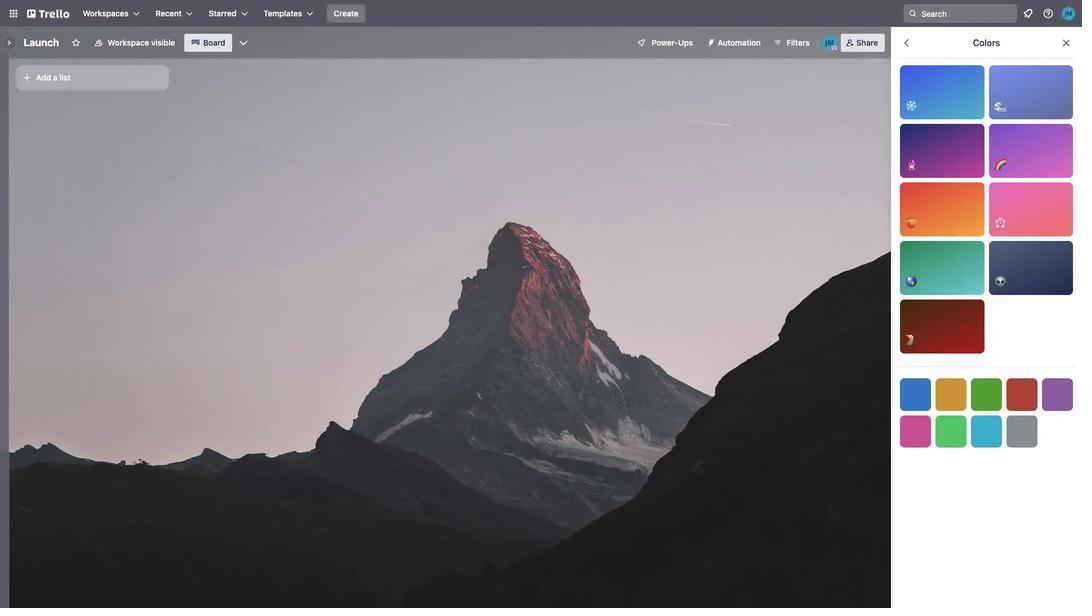 Task type: vqa. For each thing, say whether or not it's contained in the screenshot.
the leftmost date
no



Task type: locate. For each thing, give the bounding box(es) containing it.
templates button
[[257, 5, 320, 23]]

0 vertical spatial jeremy miller (jeremymiller198) image
[[1062, 7, 1075, 20]]

power-ups
[[652, 38, 693, 47]]

share button
[[841, 34, 885, 52]]

1 vertical spatial jeremy miller (jeremymiller198) image
[[822, 35, 837, 51]]

create button
[[327, 5, 365, 23]]

board
[[203, 38, 225, 47]]

1 horizontal spatial jeremy miller (jeremymiller198) image
[[1062, 7, 1075, 20]]

create
[[334, 8, 359, 18]]

🌊
[[995, 101, 1006, 111]]

templates
[[264, 8, 302, 18]]

👽
[[995, 277, 1006, 287]]

recent button
[[149, 5, 200, 23]]

search image
[[909, 9, 918, 18]]

workspaces
[[83, 8, 129, 18]]

workspace visible button
[[87, 34, 182, 52]]

automation
[[718, 38, 761, 47]]

Search field
[[918, 5, 1016, 22]]

customize views image
[[238, 37, 249, 48]]

🔮
[[906, 160, 917, 170]]

primary element
[[0, 0, 1082, 27]]

workspaces button
[[76, 5, 147, 23]]

jeremy miller (jeremymiller198) image right "open information menu" icon
[[1062, 7, 1075, 20]]

filters
[[787, 38, 810, 47]]

share
[[857, 38, 878, 47]]

workspace
[[108, 38, 149, 47]]

power-ups button
[[629, 34, 700, 52]]

sm image
[[702, 34, 718, 50]]

jeremy miller (jeremymiller198) image right filters
[[822, 35, 837, 51]]

0 horizontal spatial jeremy miller (jeremymiller198) image
[[822, 35, 837, 51]]

jeremy miller (jeremymiller198) image
[[1062, 7, 1075, 20], [822, 35, 837, 51]]

starred
[[209, 8, 237, 18]]

board link
[[184, 34, 232, 52]]

colors
[[973, 38, 1000, 48]]

❄️
[[906, 101, 917, 111]]

0 notifications image
[[1021, 7, 1035, 20]]

ups
[[678, 38, 693, 47]]

add a list button
[[16, 65, 169, 90]]

automation button
[[702, 34, 768, 52]]

starred button
[[202, 5, 255, 23]]

Board name text field
[[18, 34, 65, 52]]

a
[[53, 73, 57, 82]]



Task type: describe. For each thing, give the bounding box(es) containing it.
🌸
[[995, 218, 1006, 228]]

🌋
[[906, 335, 917, 346]]

🌎
[[906, 277, 917, 287]]

jeremy miller (jeremymiller198) image inside primary element
[[1062, 7, 1075, 20]]

🌈
[[995, 160, 1006, 170]]

open information menu image
[[1043, 8, 1054, 19]]

this member is an admin of this board. image
[[832, 46, 837, 51]]

🍑
[[906, 218, 917, 228]]

launch
[[24, 37, 59, 48]]

power-
[[652, 38, 678, 47]]

back to home image
[[27, 5, 69, 23]]

filters button
[[770, 34, 813, 52]]

switch to… image
[[8, 8, 19, 19]]

list
[[59, 73, 71, 82]]

add
[[36, 73, 51, 82]]

visible
[[151, 38, 175, 47]]

add a list
[[36, 73, 71, 82]]

workspace visible
[[108, 38, 175, 47]]

recent
[[156, 8, 182, 18]]

star or unstar board image
[[72, 38, 81, 47]]



